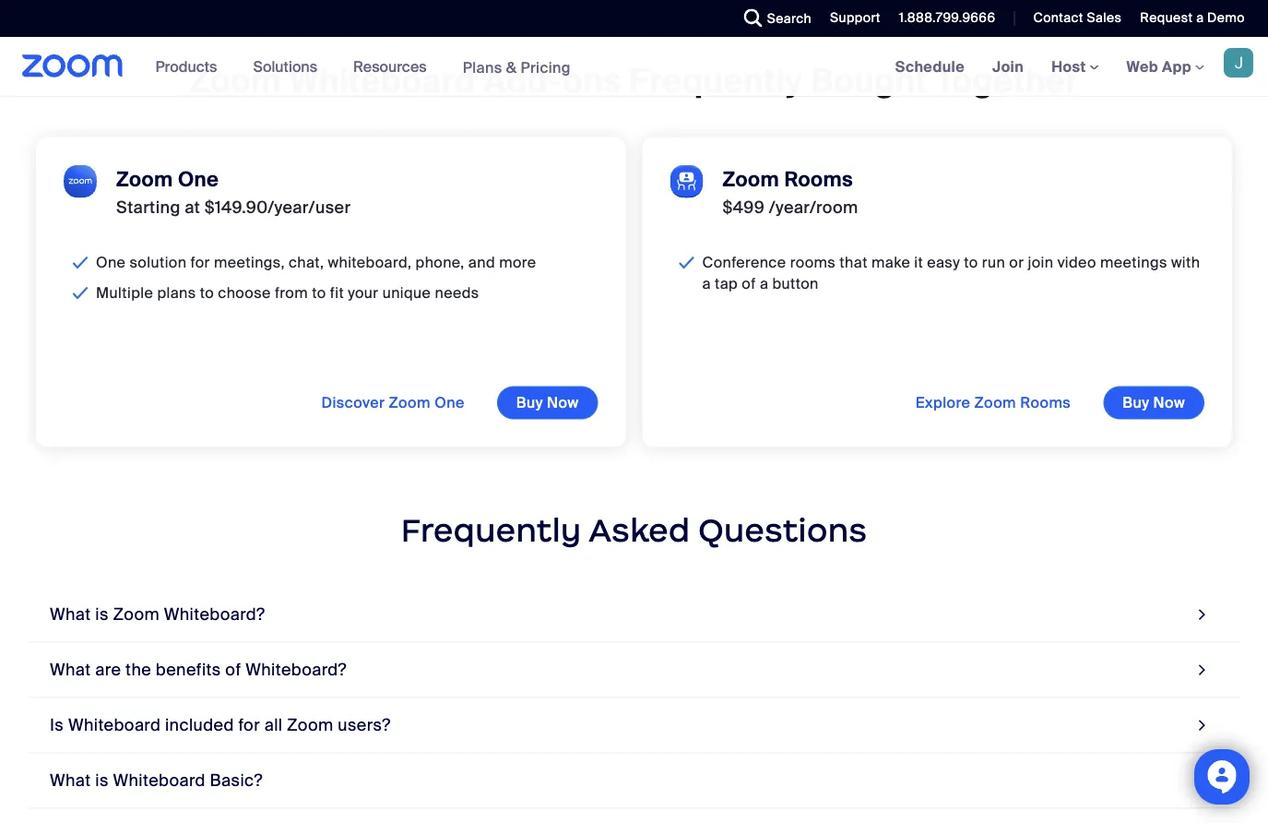 Task type: vqa. For each thing, say whether or not it's contained in the screenshot.
menu
no



Task type: describe. For each thing, give the bounding box(es) containing it.
plans & pricing
[[463, 57, 571, 77]]

meetings,
[[214, 252, 285, 272]]

pricing
[[521, 57, 571, 77]]

/year/room
[[769, 197, 859, 218]]

with
[[1172, 252, 1201, 272]]

discover zoom one
[[322, 393, 465, 412]]

search button
[[731, 0, 817, 37]]

tap
[[715, 274, 738, 293]]

support link up bought
[[831, 9, 881, 26]]

it
[[915, 252, 924, 272]]

what are the benefits of whiteboard?
[[50, 659, 347, 681]]

at
[[185, 197, 200, 218]]

zoom one starting at $149.90/year/user
[[116, 167, 351, 218]]

included
[[165, 715, 234, 736]]

together
[[936, 60, 1079, 102]]

1.888.799.9666 button up schedule
[[886, 0, 1001, 37]]

is for whiteboard
[[95, 770, 109, 791]]

zoom logo image
[[22, 54, 123, 78]]

schedule link
[[882, 37, 979, 96]]

right image
[[1195, 713, 1212, 738]]

contact sales
[[1034, 9, 1122, 26]]

conference rooms that make it easy to run or join video meetings with a tap of a button
[[703, 252, 1201, 293]]

host button
[[1052, 57, 1100, 76]]

request
[[1141, 9, 1194, 26]]

chat,
[[289, 252, 324, 272]]

schedule
[[896, 57, 965, 76]]

profile picture image
[[1225, 48, 1254, 78]]

$499
[[723, 197, 765, 218]]

ok image for multiple plans to choose from to fit your unique needs
[[68, 282, 93, 303]]

video
[[1058, 252, 1097, 272]]

solution
[[130, 252, 187, 272]]

what for what are the benefits of whiteboard?
[[50, 659, 91, 681]]

to inside the conference rooms that make it easy to run or join video meetings with a tap of a button
[[965, 252, 979, 272]]

whiteboard for is
[[68, 715, 161, 736]]

2 horizontal spatial a
[[1197, 9, 1205, 26]]

zoom inside dropdown button
[[287, 715, 334, 736]]

is
[[50, 715, 64, 736]]

right image for what is zoom whiteboard?
[[1195, 602, 1212, 627]]

is whiteboard included for all zoom users? button
[[28, 698, 1241, 753]]

1 horizontal spatial frequently
[[629, 60, 804, 102]]

explore zoom rooms
[[916, 393, 1072, 412]]

buy now link for zoom one
[[497, 386, 598, 419]]

1 horizontal spatial rooms
[[1021, 393, 1072, 412]]

and
[[469, 252, 496, 272]]

run
[[983, 252, 1006, 272]]

make
[[872, 252, 911, 272]]

zoom inside 'link'
[[389, 393, 431, 412]]

explore
[[916, 393, 971, 412]]

zoom whiteboard add-ons frequently bought together
[[190, 60, 1079, 102]]

rooms inside zoom rooms $499 /year/room
[[785, 167, 854, 193]]

for inside dropdown button
[[238, 715, 260, 736]]

whiteboard for zoom
[[289, 60, 476, 102]]

one inside zoom one starting at $149.90/year/user
[[178, 167, 219, 193]]

bought
[[812, 60, 928, 102]]

conference
[[703, 252, 787, 272]]

join
[[993, 57, 1024, 76]]

zoom inside dropdown button
[[113, 604, 160, 625]]

solutions button
[[253, 37, 326, 96]]

web app button
[[1127, 57, 1205, 76]]

products
[[156, 57, 217, 76]]

what is zoom whiteboard?
[[50, 604, 265, 625]]

phone,
[[416, 252, 465, 272]]

zoom inside zoom rooms $499 /year/room
[[723, 167, 780, 193]]

sales
[[1088, 9, 1122, 26]]

zoom rooms $499 /year/room
[[723, 167, 859, 218]]

1 horizontal spatial to
[[312, 283, 326, 302]]

solutions
[[253, 57, 318, 76]]

join
[[1028, 252, 1054, 272]]

one inside 'link'
[[435, 393, 465, 412]]

benefits
[[156, 659, 221, 681]]

plans
[[157, 283, 196, 302]]

starting
[[116, 197, 181, 218]]

what for what is whiteboard basic?
[[50, 770, 91, 791]]

support
[[831, 9, 881, 26]]

users?
[[338, 715, 391, 736]]

support link right search
[[817, 0, 886, 37]]

asked
[[589, 510, 691, 550]]

0 horizontal spatial to
[[200, 283, 214, 302]]

web
[[1127, 57, 1159, 76]]

multiple plans to choose from to fit your unique needs
[[96, 283, 480, 302]]

buy now for rooms
[[1123, 393, 1186, 412]]

the
[[125, 659, 151, 681]]

all
[[265, 715, 283, 736]]

needs
[[435, 283, 480, 302]]

what is whiteboard basic?
[[50, 770, 263, 791]]

right image for what are the benefits of whiteboard?
[[1195, 657, 1212, 682]]

of inside the what are the benefits of whiteboard? dropdown button
[[226, 659, 241, 681]]

discover zoom one link
[[303, 387, 483, 418]]



Task type: locate. For each thing, give the bounding box(es) containing it.
0 vertical spatial rooms
[[785, 167, 854, 193]]

1 horizontal spatial buy now
[[1123, 393, 1186, 412]]

from
[[275, 283, 308, 302]]

easy
[[928, 252, 961, 272]]

1 buy now link from the left
[[497, 386, 598, 419]]

right image for what is whiteboard basic?
[[1195, 768, 1212, 793]]

buy now
[[517, 393, 579, 412], [1123, 393, 1186, 412]]

0 vertical spatial is
[[95, 604, 109, 625]]

whiteboard inside dropdown button
[[68, 715, 161, 736]]

1.888.799.9666 button
[[886, 0, 1001, 37], [900, 9, 996, 26]]

contact sales link
[[1020, 0, 1127, 37], [1034, 9, 1122, 26]]

multiple
[[96, 283, 153, 302]]

to left fit
[[312, 283, 326, 302]]

rooms
[[791, 252, 836, 272]]

add-
[[483, 60, 563, 102]]

frequently asked questions
[[401, 510, 868, 550]]

resources button
[[354, 37, 435, 96]]

1 horizontal spatial of
[[742, 274, 756, 293]]

rooms
[[785, 167, 854, 193], [1021, 393, 1072, 412]]

is for zoom
[[95, 604, 109, 625]]

buy now link
[[497, 386, 598, 419], [1104, 386, 1205, 419]]

demo
[[1208, 9, 1246, 26]]

button
[[773, 274, 819, 293]]

of inside the conference rooms that make it easy to run or join video meetings with a tap of a button
[[742, 274, 756, 293]]

meetings
[[1101, 252, 1168, 272]]

0 vertical spatial one
[[178, 167, 219, 193]]

a
[[1197, 9, 1205, 26], [703, 274, 711, 293], [760, 274, 769, 293]]

0 vertical spatial ok image
[[68, 251, 93, 273]]

1 now from the left
[[547, 393, 579, 412]]

1.888.799.9666 button up schedule link
[[900, 9, 996, 26]]

explore zoom rooms link
[[898, 387, 1090, 418]]

1 vertical spatial of
[[226, 659, 241, 681]]

for up plans at the left top
[[191, 252, 210, 272]]

basic?
[[210, 770, 263, 791]]

buy now for one
[[517, 393, 579, 412]]

1 horizontal spatial one
[[178, 167, 219, 193]]

product information navigation
[[142, 37, 585, 97]]

right image inside the what are the benefits of whiteboard? dropdown button
[[1195, 657, 1212, 682]]

a down conference
[[760, 274, 769, 293]]

1 vertical spatial for
[[238, 715, 260, 736]]

0 horizontal spatial now
[[547, 393, 579, 412]]

are
[[95, 659, 121, 681]]

what is whiteboard basic? button
[[28, 753, 1241, 809]]

banner containing products
[[0, 37, 1269, 97]]

2 vertical spatial whiteboard
[[113, 770, 206, 791]]

what inside dropdown button
[[50, 770, 91, 791]]

2 is from the top
[[95, 770, 109, 791]]

0 horizontal spatial one
[[96, 252, 126, 272]]

is inside dropdown button
[[95, 770, 109, 791]]

0 horizontal spatial of
[[226, 659, 241, 681]]

1 horizontal spatial for
[[238, 715, 260, 736]]

of down conference
[[742, 274, 756, 293]]

of right benefits
[[226, 659, 241, 681]]

right image inside what is zoom whiteboard? dropdown button
[[1195, 602, 1212, 627]]

2 what from the top
[[50, 659, 91, 681]]

0 vertical spatial what
[[50, 604, 91, 625]]

0 horizontal spatial rooms
[[785, 167, 854, 193]]

0 horizontal spatial buy now link
[[497, 386, 598, 419]]

0 horizontal spatial for
[[191, 252, 210, 272]]

3 what from the top
[[50, 770, 91, 791]]

or
[[1010, 252, 1025, 272]]

0 horizontal spatial buy
[[517, 393, 543, 412]]

0 horizontal spatial buy now
[[517, 393, 579, 412]]

2 right image from the top
[[1195, 657, 1212, 682]]

more
[[499, 252, 537, 272]]

0 vertical spatial whiteboard
[[289, 60, 476, 102]]

0 vertical spatial of
[[742, 274, 756, 293]]

1 vertical spatial whiteboard
[[68, 715, 161, 736]]

web app
[[1127, 57, 1192, 76]]

support link
[[817, 0, 886, 37], [831, 9, 881, 26]]

2 buy now from the left
[[1123, 393, 1186, 412]]

buy
[[517, 393, 543, 412], [1123, 393, 1150, 412]]

1 right image from the top
[[1195, 602, 1212, 627]]

that
[[840, 252, 868, 272]]

now for one
[[547, 393, 579, 412]]

plans
[[463, 57, 502, 77]]

request a demo link
[[1127, 0, 1269, 37], [1141, 9, 1246, 26]]

one
[[178, 167, 219, 193], [96, 252, 126, 272], [435, 393, 465, 412]]

1 vertical spatial rooms
[[1021, 393, 1072, 412]]

1 ok image from the top
[[68, 251, 93, 273]]

1 horizontal spatial a
[[760, 274, 769, 293]]

what for what is zoom whiteboard?
[[50, 604, 91, 625]]

choose
[[218, 283, 271, 302]]

whiteboard inside dropdown button
[[113, 770, 206, 791]]

to
[[965, 252, 979, 272], [200, 283, 214, 302], [312, 283, 326, 302]]

whiteboard,
[[328, 252, 412, 272]]

1 horizontal spatial buy
[[1123, 393, 1150, 412]]

frequently
[[629, 60, 804, 102], [401, 510, 582, 550]]

tab list containing what is zoom whiteboard?
[[28, 587, 1241, 823]]

3 right image from the top
[[1195, 768, 1212, 793]]

request a demo
[[1141, 9, 1246, 26]]

your
[[348, 283, 379, 302]]

now for rooms
[[1154, 393, 1186, 412]]

ok image for one solution for meetings, chat, whiteboard, phone, and more
[[68, 251, 93, 273]]

zoom
[[190, 60, 282, 102], [116, 167, 173, 193], [723, 167, 780, 193], [389, 393, 431, 412], [975, 393, 1017, 412], [113, 604, 160, 625], [287, 715, 334, 736]]

for
[[191, 252, 210, 272], [238, 715, 260, 736]]

0 vertical spatial frequently
[[629, 60, 804, 102]]

1 vertical spatial one
[[96, 252, 126, 272]]

1 buy from the left
[[517, 393, 543, 412]]

1 vertical spatial is
[[95, 770, 109, 791]]

ok image left multiple
[[68, 282, 93, 303]]

what are the benefits of whiteboard? button
[[28, 643, 1241, 698]]

whiteboard? up what are the benefits of whiteboard?
[[164, 604, 265, 625]]

2 vertical spatial one
[[435, 393, 465, 412]]

zoom inside zoom one starting at $149.90/year/user
[[116, 167, 173, 193]]

join link
[[979, 37, 1038, 96]]

1 vertical spatial ok image
[[68, 282, 93, 303]]

for left all
[[238, 715, 260, 736]]

to right plans at the left top
[[200, 283, 214, 302]]

right image inside what is whiteboard basic? dropdown button
[[1195, 768, 1212, 793]]

whiteboard? up all
[[246, 659, 347, 681]]

one solution for meetings, chat, whiteboard, phone, and more
[[96, 252, 537, 272]]

1 what from the top
[[50, 604, 91, 625]]

ons
[[563, 60, 622, 102]]

products button
[[156, 37, 226, 96]]

1 is from the top
[[95, 604, 109, 625]]

buy for rooms
[[1123, 393, 1150, 412]]

0 horizontal spatial a
[[703, 274, 711, 293]]

1.888.799.9666
[[900, 9, 996, 26]]

2 buy from the left
[[1123, 393, 1150, 412]]

1 vertical spatial right image
[[1195, 657, 1212, 682]]

2 ok image from the top
[[68, 282, 93, 303]]

what is zoom whiteboard? button
[[28, 587, 1241, 643]]

ok image
[[675, 251, 699, 273]]

$149.90/year/user
[[205, 197, 351, 218]]

a left tap
[[703, 274, 711, 293]]

meetings navigation
[[882, 37, 1269, 97]]

0 vertical spatial whiteboard?
[[164, 604, 265, 625]]

banner
[[0, 37, 1269, 97]]

a left demo
[[1197, 9, 1205, 26]]

ok image
[[68, 251, 93, 273], [68, 282, 93, 303]]

app
[[1163, 57, 1192, 76]]

buy now link for zoom rooms
[[1104, 386, 1205, 419]]

2 horizontal spatial to
[[965, 252, 979, 272]]

0 vertical spatial for
[[191, 252, 210, 272]]

0 vertical spatial right image
[[1195, 602, 1212, 627]]

tab list
[[28, 587, 1241, 823]]

buy for one
[[517, 393, 543, 412]]

2 now from the left
[[1154, 393, 1186, 412]]

2 horizontal spatial one
[[435, 393, 465, 412]]

0 horizontal spatial frequently
[[401, 510, 582, 550]]

host
[[1052, 57, 1090, 76]]

questions
[[699, 510, 868, 550]]

is whiteboard included for all zoom users?
[[50, 715, 391, 736]]

1 horizontal spatial now
[[1154, 393, 1186, 412]]

ok image left the solution
[[68, 251, 93, 273]]

&
[[506, 57, 517, 77]]

whiteboard
[[289, 60, 476, 102], [68, 715, 161, 736], [113, 770, 206, 791]]

unique
[[383, 283, 431, 302]]

right image
[[1195, 602, 1212, 627], [1195, 657, 1212, 682], [1195, 768, 1212, 793]]

whiteboard?
[[164, 604, 265, 625], [246, 659, 347, 681]]

discover
[[322, 393, 385, 412]]

to left run
[[965, 252, 979, 272]]

1 vertical spatial frequently
[[401, 510, 582, 550]]

now
[[547, 393, 579, 412], [1154, 393, 1186, 412]]

2 vertical spatial right image
[[1195, 768, 1212, 793]]

1 horizontal spatial buy now link
[[1104, 386, 1205, 419]]

2 buy now link from the left
[[1104, 386, 1205, 419]]

1 vertical spatial what
[[50, 659, 91, 681]]

1 buy now from the left
[[517, 393, 579, 412]]

2 vertical spatial what
[[50, 770, 91, 791]]

what
[[50, 604, 91, 625], [50, 659, 91, 681], [50, 770, 91, 791]]

contact
[[1034, 9, 1084, 26]]

1 vertical spatial whiteboard?
[[246, 659, 347, 681]]

resources
[[354, 57, 427, 76]]

search
[[768, 10, 812, 27]]

is inside dropdown button
[[95, 604, 109, 625]]

fit
[[330, 283, 344, 302]]



